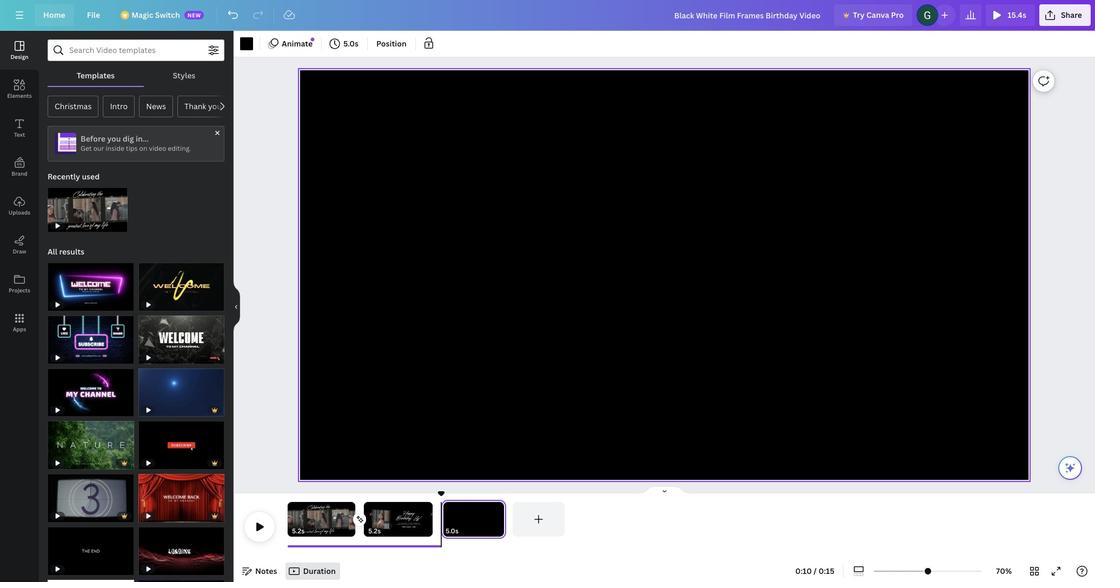 Task type: describe. For each thing, give the bounding box(es) containing it.
Design title text field
[[666, 4, 831, 26]]

templates
[[77, 70, 115, 81]]

all results
[[48, 247, 84, 257]]

main menu bar
[[0, 0, 1096, 31]]

styles button
[[144, 65, 225, 86]]

notes button
[[238, 563, 282, 580]]

minimalist black white the end animation video group
[[48, 521, 134, 576]]

yours always, enzo i'm so thankful to have a wonderful person like you in my life. i love you.
[[397, 523, 421, 528]]

love inside greatest love of my life
[[314, 528, 319, 536]]

recently used
[[48, 171, 100, 182]]

my inside yours always, enzo i'm so thankful to have a wonderful person like you in my life. i love you.
[[409, 524, 410, 526]]

get
[[81, 144, 92, 153]]

/
[[814, 566, 817, 577]]

happy
[[403, 510, 415, 518]]

70% button
[[987, 563, 1022, 580]]

new image
[[311, 37, 315, 42]]

70%
[[997, 566, 1012, 577]]

person
[[397, 524, 401, 526]]

dig
[[123, 134, 134, 144]]

5.2s for 2nd trimming, end edge slider from right's the trimming, start edge slider
[[368, 527, 381, 536]]

celebrating
[[307, 504, 325, 512]]

new
[[188, 11, 201, 19]]

intro button
[[103, 96, 135, 117]]

before
[[81, 134, 105, 144]]

thank you button
[[177, 96, 229, 117]]

love inside yours always, enzo i'm so thankful to have a wonderful person like you in my life. i love you.
[[415, 524, 418, 526]]

duration button
[[286, 563, 340, 580]]

brand button
[[0, 148, 39, 187]]

position
[[377, 38, 407, 49]]

design button
[[0, 31, 39, 70]]

birthday,
[[397, 515, 412, 522]]

text
[[14, 131, 25, 138]]

5.2s button for 2nd trimming, end edge slider from right's the trimming, start edge slider
[[368, 526, 381, 537]]

uploads
[[9, 209, 30, 216]]

recently
[[48, 171, 80, 182]]

home link
[[35, 4, 74, 26]]

video
[[149, 144, 166, 153]]

0:10
[[796, 566, 812, 577]]

minimalist black white modern thanks for watching youtube outro video group
[[119, 574, 132, 583]]

all
[[48, 247, 57, 257]]

results
[[59, 247, 84, 257]]

design
[[11, 53, 28, 61]]

black & orange simple welcome to my channel youtube intro group
[[138, 257, 225, 312]]

so
[[401, 523, 402, 524]]

position button
[[372, 35, 411, 52]]

life.
[[410, 524, 414, 526]]

our
[[93, 144, 104, 153]]

1 trimming, end edge slider from the left
[[348, 503, 355, 537]]

nature travel youtube video intro group
[[48, 415, 134, 470]]

inside
[[106, 144, 124, 153]]

in
[[407, 524, 408, 526]]

share
[[1061, 10, 1083, 20]]

i
[[414, 524, 415, 526]]

1 vertical spatial 5.0s button
[[446, 526, 459, 537]]

have
[[410, 523, 412, 524]]

you inside yours always, enzo i'm so thankful to have a wonderful person like you in my life. i love you.
[[404, 524, 406, 526]]

hide pages image
[[639, 486, 691, 495]]

minimalist subscribe button animation youtube intro group
[[138, 415, 225, 470]]

intro
[[110, 101, 128, 111]]

elements
[[7, 92, 32, 100]]

try
[[853, 10, 865, 20]]

christmas button
[[48, 96, 99, 117]]

thankful
[[402, 523, 407, 524]]

tips
[[126, 144, 138, 153]]

file
[[87, 10, 100, 20]]

life
[[329, 528, 334, 535]]

the
[[326, 504, 330, 511]]

0 horizontal spatial 5.0s
[[344, 38, 359, 49]]

5.2s button for the trimming, start edge slider related to first trimming, end edge slider from the left
[[292, 526, 305, 537]]

editing.
[[168, 144, 191, 153]]

used
[[82, 171, 100, 182]]

you for thank
[[208, 101, 222, 111]]

0:10 / 0:15
[[796, 566, 835, 577]]

apps
[[13, 326, 26, 333]]

magic
[[132, 10, 153, 20]]

uploads button
[[0, 187, 39, 226]]

blue gradient modern youtube intro group
[[138, 362, 225, 417]]

15.4s
[[1008, 10, 1027, 20]]

brand
[[12, 170, 27, 177]]

news
[[146, 101, 166, 111]]

0 horizontal spatial 5.0s button
[[326, 35, 363, 52]]

red and black futuristic gaming channel youtube intro group
[[138, 521, 225, 576]]

of
[[320, 528, 323, 536]]

blue liquid art design gallery intro video group
[[138, 574, 225, 583]]

my inside greatest love of my life
[[324, 528, 328, 535]]

wonderful
[[414, 523, 420, 524]]



Task type: locate. For each thing, give the bounding box(es) containing it.
2 trimming, start edge slider from the left
[[364, 503, 372, 537]]

you inside button
[[208, 101, 222, 111]]

curtain elegant youtube intro and outro group
[[138, 468, 225, 523]]

animate
[[282, 38, 313, 49]]

2 5.2s button from the left
[[368, 526, 381, 537]]

duration
[[303, 566, 336, 577]]

1 horizontal spatial love
[[415, 524, 418, 526]]

hide image
[[233, 281, 240, 333]]

try canva pro
[[853, 10, 904, 20]]

love
[[415, 524, 418, 526], [314, 528, 319, 536]]

0 horizontal spatial 5.2s
[[292, 527, 305, 536]]

to
[[408, 523, 409, 524]]

trimming, start edge slider for first trimming, end edge slider from the left
[[288, 503, 295, 537]]

2 horizontal spatial you
[[404, 524, 406, 526]]

5.2s
[[292, 527, 305, 536], [368, 527, 381, 536]]

draw button
[[0, 226, 39, 265]]

1 trimming, start edge slider from the left
[[288, 503, 295, 537]]

0 vertical spatial love
[[415, 524, 418, 526]]

#000000 image
[[240, 37, 253, 50]]

always,
[[407, 527, 412, 528]]

1 5.2s button from the left
[[292, 526, 305, 537]]

3 trimming, end edge slider from the left
[[497, 503, 506, 537]]

pink & blue futuristic gaming channel youtube intro group
[[48, 257, 134, 312]]

enzo
[[413, 527, 416, 528]]

you down thankful
[[404, 524, 406, 526]]

magic switch
[[132, 10, 180, 20]]

in...
[[136, 134, 149, 144]]

0 horizontal spatial you
[[107, 134, 121, 144]]

2 vertical spatial you
[[404, 524, 406, 526]]

yours
[[402, 527, 406, 528]]

projects button
[[0, 265, 39, 303]]

greatest love of my life
[[303, 528, 334, 536]]

you.
[[418, 524, 421, 526]]

5.0s left the page title text field
[[446, 527, 459, 536]]

apps button
[[0, 303, 39, 342]]

5.2s button left the yours at left bottom
[[368, 526, 381, 537]]

trimming, end edge slider
[[348, 503, 355, 537], [425, 503, 433, 537], [497, 503, 506, 537]]

2 horizontal spatial trimming, start edge slider
[[441, 503, 451, 537]]

0 vertical spatial you
[[208, 101, 222, 111]]

try canva pro button
[[835, 4, 913, 26]]

5.0s button right the new icon
[[326, 35, 363, 52]]

switch
[[155, 10, 180, 20]]

1 vertical spatial my
[[324, 528, 328, 535]]

trimming, start edge slider left person at left
[[364, 503, 372, 537]]

5.2s left the yours at left bottom
[[368, 527, 381, 536]]

trimming, start edge slider for 2nd trimming, end edge slider from right
[[364, 503, 372, 537]]

black and white old movie silent film credits cinema video group
[[48, 468, 134, 523]]

1 vertical spatial 5.0s
[[446, 527, 459, 536]]

christmas
[[55, 101, 92, 111]]

share button
[[1040, 4, 1091, 26]]

0 horizontal spatial trimming, start edge slider
[[288, 503, 295, 537]]

a
[[413, 523, 414, 524]]

1 horizontal spatial 5.2s button
[[368, 526, 381, 537]]

0 horizontal spatial my
[[324, 528, 328, 535]]

my right of
[[324, 528, 328, 535]]

1 horizontal spatial trimming, start edge slider
[[364, 503, 372, 537]]

15.4s button
[[986, 4, 1035, 26]]

you for before
[[107, 134, 121, 144]]

projects
[[9, 287, 30, 294]]

5.2s button left of
[[292, 526, 305, 537]]

1 horizontal spatial my
[[409, 524, 410, 526]]

like
[[401, 524, 404, 526]]

0 vertical spatial 5.0s button
[[326, 35, 363, 52]]

animate button
[[265, 35, 317, 52]]

3 trimming, start edge slider from the left
[[441, 503, 451, 537]]

styles
[[173, 70, 195, 81]]

1 horizontal spatial 5.2s
[[368, 527, 381, 536]]

before you dig in... get our inside tips on video editing.
[[81, 134, 191, 153]]

canva assistant image
[[1064, 462, 1077, 475]]

5.2s button
[[292, 526, 305, 537], [368, 526, 381, 537]]

black and white modern welcome to my channel video group
[[138, 309, 225, 364]]

1 horizontal spatial trimming, end edge slider
[[425, 503, 433, 537]]

thank
[[184, 101, 206, 111]]

my
[[409, 524, 410, 526], [324, 528, 328, 535]]

5.0s right the new icon
[[344, 38, 359, 49]]

news button
[[139, 96, 173, 117]]

you inside before you dig in... get our inside tips on video editing.
[[107, 134, 121, 144]]

file button
[[78, 4, 109, 26]]

on
[[139, 144, 147, 153]]

notes
[[255, 566, 277, 577]]

5.2s left of
[[292, 527, 305, 536]]

2 5.2s from the left
[[368, 527, 381, 536]]

you left dig
[[107, 134, 121, 144]]

trimming, end edge slider right you.
[[425, 503, 433, 537]]

0 horizontal spatial 5.2s button
[[292, 526, 305, 537]]

pink retro subscribe youtube video group
[[48, 309, 134, 364]]

celebrating the
[[307, 504, 330, 512]]

black white film frames birthday video group
[[48, 181, 128, 233]]

0 vertical spatial my
[[409, 524, 410, 526]]

1 vertical spatial you
[[107, 134, 121, 144]]

0 horizontal spatial love
[[314, 528, 319, 536]]

my down to
[[409, 524, 410, 526]]

5.0s button left the page title text field
[[446, 526, 459, 537]]

templates button
[[48, 65, 144, 86]]

colorful neon welcome to my channel youtube intro video group
[[48, 362, 134, 417]]

home
[[43, 10, 65, 20]]

Search Video templates search field
[[69, 40, 203, 61]]

2 trimming, end edge slider from the left
[[425, 503, 433, 537]]

0 horizontal spatial trimming, end edge slider
[[348, 503, 355, 537]]

pro
[[891, 10, 904, 20]]

trimming, start edge slider left greatest
[[288, 503, 295, 537]]

lily!
[[413, 515, 421, 522]]

1 horizontal spatial you
[[208, 101, 222, 111]]

trimming, end edge slider right the page title text field
[[497, 503, 506, 537]]

draw
[[13, 248, 26, 255]]

thank you
[[184, 101, 222, 111]]

5.0s button
[[326, 35, 363, 52], [446, 526, 459, 537]]

5.2s for the trimming, start edge slider related to first trimming, end edge slider from the left
[[292, 527, 305, 536]]

happy birthday, lily!
[[397, 510, 421, 522]]

trimming, start edge slider for 1st trimming, end edge slider from the right
[[441, 503, 451, 537]]

side panel tab list
[[0, 31, 39, 342]]

elements button
[[0, 70, 39, 109]]

canva
[[867, 10, 890, 20]]

greatest
[[303, 528, 314, 536]]

love left of
[[314, 528, 319, 536]]

1 vertical spatial love
[[314, 528, 319, 536]]

0:15
[[819, 566, 835, 577]]

trimming, start edge slider
[[288, 503, 295, 537], [364, 503, 372, 537], [441, 503, 451, 537]]

you right thank
[[208, 101, 222, 111]]

5.0s
[[344, 38, 359, 49], [446, 527, 459, 536]]

1 horizontal spatial 5.0s button
[[446, 526, 459, 537]]

text button
[[0, 109, 39, 148]]

1 horizontal spatial 5.0s
[[446, 527, 459, 536]]

trimming, end edge slider right life
[[348, 503, 355, 537]]

i'm
[[398, 523, 400, 524]]

trimming, start edge slider left the page title text field
[[441, 503, 451, 537]]

Page title text field
[[463, 526, 468, 537]]

love down wonderful
[[415, 524, 418, 526]]

2 horizontal spatial trimming, end edge slider
[[497, 503, 506, 537]]

you
[[208, 101, 222, 111], [107, 134, 121, 144], [404, 524, 406, 526]]

1 5.2s from the left
[[292, 527, 305, 536]]

0 vertical spatial 5.0s
[[344, 38, 359, 49]]



Task type: vqa. For each thing, say whether or not it's contained in the screenshot.
Personal
no



